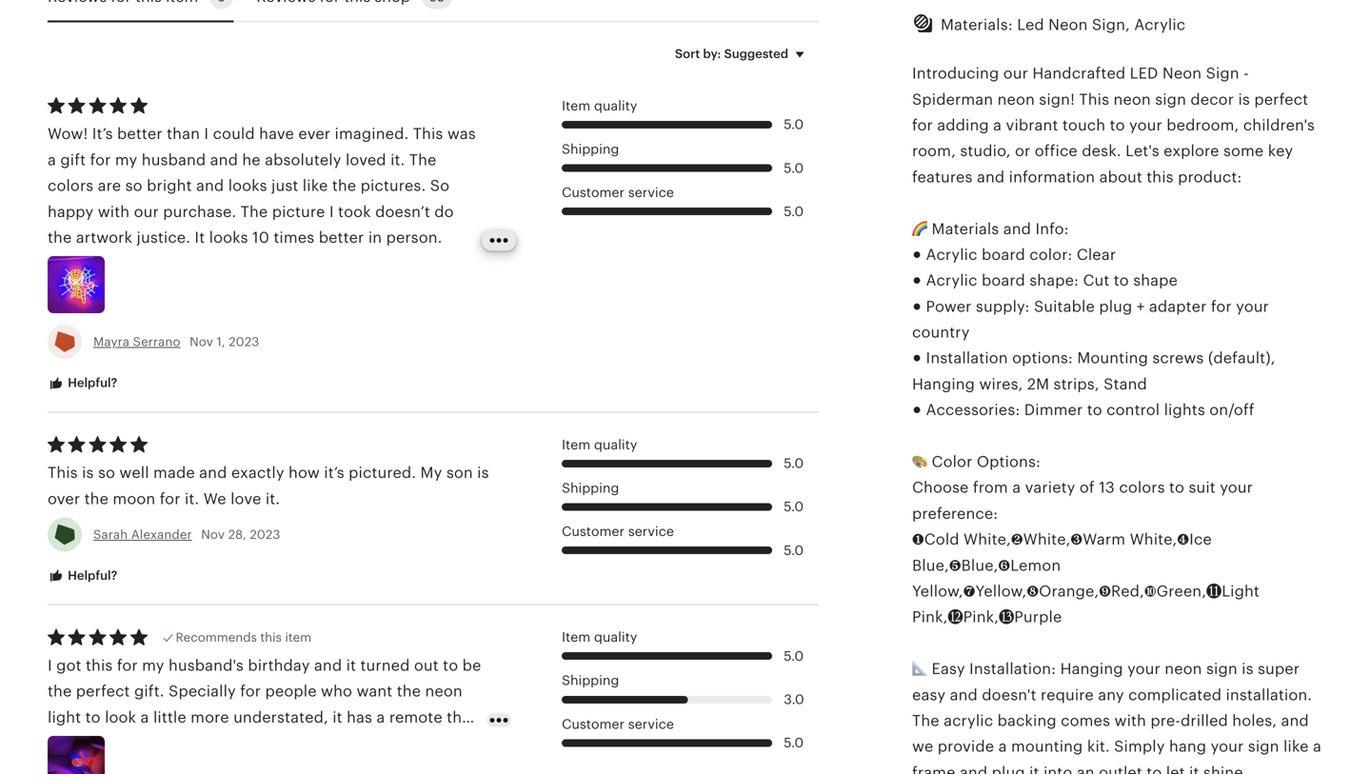 Task type: locate. For each thing, give the bounding box(es) containing it.
1 vertical spatial colors
[[1119, 479, 1165, 496]]

2 shipping from the top
[[562, 481, 619, 496]]

0 vertical spatial board
[[982, 246, 1026, 263]]

so
[[430, 177, 450, 194]]

sign down 'holes,'
[[1248, 738, 1280, 755]]

son
[[447, 464, 473, 482]]

my
[[421, 464, 442, 482]]

it's
[[92, 125, 113, 143]]

a
[[994, 117, 1002, 134], [48, 151, 56, 168], [1013, 479, 1021, 496], [999, 738, 1007, 755], [1313, 738, 1322, 755]]

an
[[1077, 764, 1095, 774]]

colors up the happy
[[48, 177, 94, 194]]

mounting
[[1011, 738, 1083, 755]]

3 item from the top
[[562, 630, 591, 645]]

8 5.0 from the top
[[784, 736, 804, 751]]

2 vertical spatial sign
[[1248, 738, 1280, 755]]

1 horizontal spatial this
[[1147, 168, 1174, 186]]

sign
[[1206, 65, 1240, 82]]

nov for 1,
[[190, 335, 213, 349]]

3 quality from the top
[[594, 630, 637, 645]]

is left well
[[82, 464, 94, 482]]

better down took
[[319, 229, 364, 246]]

0 vertical spatial so
[[125, 177, 143, 194]]

1 vertical spatial the
[[48, 229, 72, 246]]

0 horizontal spatial neon
[[998, 91, 1035, 108]]

view details of this review photo by mayra serrano image
[[48, 256, 105, 314]]

a inside introducing our handcrafted led neon sign - spiderman neon sign! this neon sign decor is perfect for adding a vibrant touch to your bedroom, children's room, studio, or office desk. let's explore some key features and information about this product:
[[994, 117, 1002, 134]]

for left my at the top
[[90, 151, 111, 168]]

1 horizontal spatial plug
[[1099, 298, 1133, 315]]

2 vertical spatial quality
[[594, 630, 637, 645]]

1 vertical spatial so
[[98, 464, 115, 482]]

2023 right 1, at the top left of the page
[[229, 335, 259, 349]]

board up supply:
[[982, 272, 1026, 289]]

1 vertical spatial like
[[1284, 738, 1309, 755]]

require
[[1041, 686, 1094, 704]]

1 vertical spatial plug
[[992, 764, 1025, 774]]

3 item quality from the top
[[562, 630, 637, 645]]

view details of this review photo by aysha image
[[48, 736, 105, 774]]

neon down the led
[[1114, 91, 1151, 108]]

a inside wow! it's better than i could have ever imagined. this was a gift for my husband and he absolutely loved it. the colors are so bright and looks just like the pictures. so happy with our purchase. the picture i took doesn't do the artwork justice. it looks 10 times better in person.
[[48, 151, 56, 168]]

1 horizontal spatial neon
[[1114, 91, 1151, 108]]

1 vertical spatial this
[[260, 631, 282, 645]]

customer service for view details of this review photo by mayra serrano
[[562, 185, 674, 200]]

this
[[1147, 168, 1174, 186], [260, 631, 282, 645]]

bright
[[147, 177, 192, 194]]

i right than
[[204, 125, 209, 143]]

product:
[[1178, 168, 1242, 186]]

1 vertical spatial this
[[413, 125, 443, 143]]

neon inside 📐 easy installation: hanging your neon sign is super easy and doesn't require any complicated installation. the acrylic backing comes with pre-drilled holes, and we provide a mounting kit. simply hang your sign like a frame and plug it into an outlet to let it shine.
[[1165, 661, 1203, 678]]

1 vertical spatial 2023
[[250, 528, 281, 542]]

shine.
[[1204, 764, 1248, 774]]

features
[[912, 168, 973, 186]]

we
[[912, 738, 934, 755]]

1 vertical spatial hanging
[[1061, 661, 1124, 678]]

the up the 10
[[241, 203, 268, 220]]

it. left we
[[185, 490, 199, 507]]

1 vertical spatial nov
[[201, 528, 225, 542]]

acrylic right sign,
[[1135, 16, 1186, 33]]

0 horizontal spatial this
[[48, 464, 78, 482]]

0 horizontal spatial sign
[[1156, 91, 1187, 108]]

to left let
[[1147, 764, 1162, 774]]

plug
[[1099, 298, 1133, 315], [992, 764, 1025, 774]]

item for the view details of this review photo by aysha
[[562, 630, 591, 645]]

with down the 'are'
[[98, 203, 130, 220]]

helpful? button down mayra
[[33, 366, 132, 401]]

1 horizontal spatial colors
[[1119, 479, 1165, 496]]

colors inside wow! it's better than i could have ever imagined. this was a gift for my husband and he absolutely loved it. the colors are so bright and looks just like the pictures. so happy with our purchase. the picture i took doesn't do the artwork justice. it looks 10 times better in person.
[[48, 177, 94, 194]]

0 horizontal spatial the
[[241, 203, 268, 220]]

service for view details of this review photo by mayra serrano
[[628, 185, 674, 200]]

0 horizontal spatial plug
[[992, 764, 1025, 774]]

blue,❺blue,❻lemon
[[912, 557, 1061, 574]]

color
[[932, 453, 973, 471]]

3 customer from the top
[[562, 717, 625, 732]]

strips,
[[1054, 376, 1100, 393]]

well
[[119, 464, 149, 482]]

customer
[[562, 185, 625, 200], [562, 524, 625, 539], [562, 717, 625, 732]]

sign down the led
[[1156, 91, 1187, 108]]

white,❷white,❸warm
[[964, 531, 1126, 548]]

like inside wow! it's better than i could have ever imagined. this was a gift for my husband and he absolutely loved it. the colors are so bright and looks just like the pictures. so happy with our purchase. the picture i took doesn't do the artwork justice. it looks 10 times better in person.
[[303, 177, 328, 194]]

the right 'over' at left
[[84, 490, 109, 507]]

this up touch
[[1079, 91, 1110, 108]]

2 horizontal spatial it.
[[391, 151, 405, 168]]

looks right it
[[209, 229, 248, 246]]

0 vertical spatial 2023
[[229, 335, 259, 349]]

so inside wow! it's better than i could have ever imagined. this was a gift for my husband and he absolutely loved it. the colors are so bright and looks just like the pictures. so happy with our purchase. the picture i took doesn't do the artwork justice. it looks 10 times better in person.
[[125, 177, 143, 194]]

hanging down installation
[[912, 376, 975, 393]]

1 horizontal spatial sign
[[1207, 661, 1238, 678]]

your up let's
[[1130, 117, 1163, 134]]

0 horizontal spatial it
[[1030, 764, 1040, 774]]

2 it from the left
[[1190, 764, 1200, 774]]

preference:
[[912, 505, 998, 522]]

0 vertical spatial helpful? button
[[33, 366, 132, 401]]

nov for 28,
[[201, 528, 225, 542]]

for up 'room,' at the right
[[912, 117, 933, 134]]

2 vertical spatial customer
[[562, 717, 625, 732]]

holes,
[[1233, 712, 1277, 730]]

and up we
[[199, 464, 227, 482]]

1 horizontal spatial i
[[329, 203, 334, 220]]

your up complicated on the bottom of the page
[[1128, 661, 1161, 678]]

1 vertical spatial helpful?
[[65, 569, 117, 583]]

and left info:
[[1004, 220, 1032, 237]]

handcrafted
[[1033, 65, 1126, 82]]

item quality for the view details of this review photo by aysha
[[562, 630, 637, 645]]

2 vertical spatial shipping
[[562, 674, 619, 688]]

studio,
[[960, 143, 1011, 160]]

our down led
[[1004, 65, 1029, 82]]

it. for love
[[266, 490, 280, 507]]

artwork
[[76, 229, 133, 246]]

frame
[[912, 764, 956, 774]]

1 horizontal spatial like
[[1284, 738, 1309, 755]]

1 vertical spatial shipping
[[562, 481, 619, 496]]

do
[[435, 203, 454, 220]]

2 helpful? button from the top
[[33, 559, 132, 594]]

neon right the led
[[1163, 65, 1202, 82]]

this left item
[[260, 631, 282, 645]]

3 customer service from the top
[[562, 717, 674, 732]]

🌈
[[912, 220, 928, 237]]

1 vertical spatial neon
[[1163, 65, 1202, 82]]

doesn't
[[375, 203, 430, 220]]

0 vertical spatial looks
[[228, 177, 267, 194]]

1 shipping from the top
[[562, 142, 619, 157]]

0 horizontal spatial so
[[98, 464, 115, 482]]

it left into
[[1030, 764, 1040, 774]]

0 vertical spatial this
[[1079, 91, 1110, 108]]

with
[[98, 203, 130, 220], [1115, 712, 1147, 730]]

1 helpful? from the top
[[65, 376, 117, 390]]

helpful? down sarah
[[65, 569, 117, 583]]

2 vertical spatial item
[[562, 630, 591, 645]]

plug inside 📐 easy installation: hanging your neon sign is super easy and doesn't require any complicated installation. the acrylic backing comes with pre-drilled holes, and we provide a mounting kit. simply hang your sign like a frame and plug it into an outlet to let it shine.
[[992, 764, 1025, 774]]

1 board from the top
[[982, 246, 1026, 263]]

0 vertical spatial neon
[[1049, 16, 1088, 33]]

6 5.0 from the top
[[784, 543, 804, 558]]

0 vertical spatial i
[[204, 125, 209, 143]]

1 vertical spatial better
[[319, 229, 364, 246]]

1 vertical spatial quality
[[594, 437, 637, 452]]

2 vertical spatial customer service
[[562, 717, 674, 732]]

made
[[153, 464, 195, 482]]

with up simply
[[1115, 712, 1147, 730]]

customer service
[[562, 185, 674, 200], [562, 524, 674, 539], [562, 717, 674, 732]]

2 5.0 from the top
[[784, 161, 804, 175]]

0 horizontal spatial with
[[98, 203, 130, 220]]

0 horizontal spatial i
[[204, 125, 209, 143]]

1 vertical spatial with
[[1115, 712, 1147, 730]]

and down installation.
[[1282, 712, 1309, 730]]

2m
[[1028, 376, 1050, 393]]

2 vertical spatial acrylic
[[926, 272, 978, 289]]

2 helpful? from the top
[[65, 569, 117, 583]]

28,
[[228, 528, 246, 542]]

the up "we"
[[912, 712, 940, 730]]

item for view details of this review photo by mayra serrano
[[562, 98, 591, 113]]

1 customer service from the top
[[562, 185, 674, 200]]

the up took
[[332, 177, 356, 194]]

helpful?
[[65, 376, 117, 390], [65, 569, 117, 583]]

0 vertical spatial like
[[303, 177, 328, 194]]

1 vertical spatial item
[[562, 437, 591, 452]]

customer for view details of this review photo by mayra serrano
[[562, 185, 625, 200]]

neon up complicated on the bottom of the page
[[1165, 661, 1203, 678]]

nov
[[190, 335, 213, 349], [201, 528, 225, 542]]

colors right "13"
[[1119, 479, 1165, 496]]

this inside introducing our handcrafted led neon sign - spiderman neon sign! this neon sign decor is perfect for adding a vibrant touch to your bedroom, children's room, studio, or office desk. let's explore some key features and information about this product:
[[1079, 91, 1110, 108]]

and up "purchase."
[[196, 177, 224, 194]]

1 vertical spatial the
[[241, 203, 268, 220]]

1 vertical spatial customer
[[562, 524, 625, 539]]

3 service from the top
[[628, 717, 674, 732]]

your inside introducing our handcrafted led neon sign - spiderman neon sign! this neon sign decor is perfect for adding a vibrant touch to your bedroom, children's room, studio, or office desk. let's explore some key features and information about this product:
[[1130, 117, 1163, 134]]

1 horizontal spatial the
[[84, 490, 109, 507]]

about
[[1100, 168, 1143, 186]]

0 vertical spatial item quality
[[562, 98, 637, 113]]

0 vertical spatial customer service
[[562, 185, 674, 200]]

it right let
[[1190, 764, 1200, 774]]

0 vertical spatial item
[[562, 98, 591, 113]]

our inside introducing our handcrafted led neon sign - spiderman neon sign! this neon sign decor is perfect for adding a vibrant touch to your bedroom, children's room, studio, or office desk. let's explore some key features and information about this product:
[[1004, 65, 1029, 82]]

1 vertical spatial helpful? button
[[33, 559, 132, 594]]

helpful? for 1st the helpful? button from the top
[[65, 376, 117, 390]]

item quality
[[562, 98, 637, 113], [562, 437, 637, 452], [562, 630, 637, 645]]

2 quality from the top
[[594, 437, 637, 452]]

outlet
[[1099, 764, 1143, 774]]

to left 'suit'
[[1170, 479, 1185, 496]]

is down '-'
[[1239, 91, 1250, 108]]

3 ● from the top
[[912, 298, 922, 315]]

0 vertical spatial our
[[1004, 65, 1029, 82]]

your up shine.
[[1211, 738, 1244, 755]]

materials: led neon sign, acrylic
[[941, 16, 1186, 33]]

the
[[409, 151, 437, 168], [241, 203, 268, 220], [912, 712, 940, 730]]

this up 'over' at left
[[48, 464, 78, 482]]

hang
[[1170, 738, 1207, 755]]

it. right love
[[266, 490, 280, 507]]

nov left 1, at the top left of the page
[[190, 335, 213, 349]]

and down provide
[[960, 764, 988, 774]]

explore
[[1164, 143, 1220, 160]]

sort by: suggested button
[[661, 34, 826, 74]]

2 horizontal spatial the
[[332, 177, 356, 194]]

our up justice.
[[134, 203, 159, 220]]

this left was
[[413, 125, 443, 143]]

better up my at the top
[[117, 125, 163, 143]]

0 vertical spatial service
[[628, 185, 674, 200]]

1 vertical spatial our
[[134, 203, 159, 220]]

0 horizontal spatial our
[[134, 203, 159, 220]]

1 customer from the top
[[562, 185, 625, 200]]

exactly
[[231, 464, 284, 482]]

the up so
[[409, 151, 437, 168]]

2 item quality from the top
[[562, 437, 637, 452]]

plug down mounting
[[992, 764, 1025, 774]]

0 vertical spatial shipping
[[562, 142, 619, 157]]

adapter
[[1149, 298, 1207, 315]]

0 vertical spatial hanging
[[912, 376, 975, 393]]

is
[[1239, 91, 1250, 108], [82, 464, 94, 482], [477, 464, 489, 482], [1242, 661, 1254, 678]]

2 vertical spatial the
[[912, 712, 940, 730]]

2 customer from the top
[[562, 524, 625, 539]]

5 5.0 from the top
[[784, 500, 804, 514]]

neon inside introducing our handcrafted led neon sign - spiderman neon sign! this neon sign decor is perfect for adding a vibrant touch to your bedroom, children's room, studio, or office desk. let's explore some key features and information about this product:
[[1163, 65, 1202, 82]]

0 vertical spatial quality
[[594, 98, 637, 113]]

1 quality from the top
[[594, 98, 637, 113]]

bedroom,
[[1167, 117, 1240, 134]]

📐
[[912, 661, 928, 678]]

1 horizontal spatial with
[[1115, 712, 1147, 730]]

the down the happy
[[48, 229, 72, 246]]

1 horizontal spatial so
[[125, 177, 143, 194]]

0 vertical spatial this
[[1147, 168, 1174, 186]]

this down let's
[[1147, 168, 1174, 186]]

1 item from the top
[[562, 98, 591, 113]]

comes
[[1061, 712, 1111, 730]]

i
[[204, 125, 209, 143], [329, 203, 334, 220]]

0 horizontal spatial like
[[303, 177, 328, 194]]

1 horizontal spatial this
[[413, 125, 443, 143]]

acrylic down materials
[[926, 246, 978, 263]]

1 item quality from the top
[[562, 98, 637, 113]]

2023 for sarah alexander nov 28, 2023
[[250, 528, 281, 542]]

2 service from the top
[[628, 524, 674, 539]]

0 horizontal spatial hanging
[[912, 376, 975, 393]]

acrylic up power
[[926, 272, 978, 289]]

1 horizontal spatial our
[[1004, 65, 1029, 82]]

board
[[982, 246, 1026, 263], [982, 272, 1026, 289]]

how
[[289, 464, 320, 482]]

happy
[[48, 203, 94, 220]]

room,
[[912, 143, 956, 160]]

1 vertical spatial i
[[329, 203, 334, 220]]

sign up complicated on the bottom of the page
[[1207, 661, 1238, 678]]

🎨 color options: choose from a variety of 13 colors to suit your preference: ❶cold white,❷white,❸warm white,❹ice blue,❺blue,❻lemon yellow,❼yellow,❽orange,❾red,❿green,⓫light pink,⓬pink,⓭purple
[[912, 453, 1260, 626]]

2023 right 28,
[[250, 528, 281, 542]]

is left super at the right bottom of page
[[1242, 661, 1254, 678]]

it. up pictures.
[[391, 151, 405, 168]]

to down strips,
[[1087, 402, 1103, 419]]

country
[[912, 324, 970, 341]]

shipping for view details of this review photo by mayra serrano
[[562, 142, 619, 157]]

hanging up any
[[1061, 661, 1124, 678]]

cut
[[1083, 272, 1110, 289]]

2 customer service from the top
[[562, 524, 674, 539]]

ever
[[298, 125, 331, 143]]

2 horizontal spatial neon
[[1165, 661, 1203, 678]]

neon up the vibrant
[[998, 91, 1035, 108]]

our
[[1004, 65, 1029, 82], [134, 203, 159, 220]]

2 horizontal spatial this
[[1079, 91, 1110, 108]]

so inside this is so well made and exactly how it's pictured. my son is over the moon for it. we love it.
[[98, 464, 115, 482]]

customer for the view details of this review photo by aysha
[[562, 717, 625, 732]]

2 vertical spatial this
[[48, 464, 78, 482]]

neon right led
[[1049, 16, 1088, 33]]

led
[[1017, 16, 1045, 33]]

2023 for mayra serrano nov 1, 2023
[[229, 335, 259, 349]]

it
[[1030, 764, 1040, 774], [1190, 764, 1200, 774]]

shipping for the view details of this review photo by aysha
[[562, 674, 619, 688]]

justice.
[[137, 229, 191, 246]]

board down materials
[[982, 246, 1026, 263]]

helpful? button down sarah
[[33, 559, 132, 594]]

1 service from the top
[[628, 185, 674, 200]]

so left well
[[98, 464, 115, 482]]

backing
[[998, 712, 1057, 730]]

for inside 🌈 materials and info: ● acrylic board color: clear ● acrylic board shape: cut to shape ● power supply: suitable plug + adapter for your country ● installation options: mounting screws (default), hanging wires, 2m strips, stand ● accessories: dimmer to control lights on/off
[[1211, 298, 1232, 315]]

better
[[117, 125, 163, 143], [319, 229, 364, 246]]

3 shipping from the top
[[562, 674, 619, 688]]

tab list
[[48, 0, 819, 22]]

like down the 'absolutely' on the top left of the page
[[303, 177, 328, 194]]

choose
[[912, 479, 969, 496]]

clear
[[1077, 246, 1116, 263]]

like down installation.
[[1284, 738, 1309, 755]]

0 vertical spatial the
[[409, 151, 437, 168]]

it
[[195, 229, 205, 246]]

into
[[1044, 764, 1073, 774]]

so right the 'are'
[[125, 177, 143, 194]]

helpful? down mayra
[[65, 376, 117, 390]]

pre-
[[1151, 712, 1181, 730]]

we
[[204, 490, 226, 507]]

2 vertical spatial service
[[628, 717, 674, 732]]

0 vertical spatial with
[[98, 203, 130, 220]]

nov left 28,
[[201, 528, 225, 542]]

for right adapter
[[1211, 298, 1232, 315]]

0 vertical spatial colors
[[48, 177, 94, 194]]

is inside introducing our handcrafted led neon sign - spiderman neon sign! this neon sign decor is perfect for adding a vibrant touch to your bedroom, children's room, studio, or office desk. let's explore some key features and information about this product:
[[1239, 91, 1250, 108]]

plug left +
[[1099, 298, 1133, 315]]

1 vertical spatial customer service
[[562, 524, 674, 539]]

service for the view details of this review photo by aysha
[[628, 717, 674, 732]]

looks down he on the left top of page
[[228, 177, 267, 194]]

the inside this is so well made and exactly how it's pictured. my son is over the moon for it. we love it.
[[84, 490, 109, 507]]

your right 'suit'
[[1220, 479, 1253, 496]]

1 vertical spatial board
[[982, 272, 1026, 289]]

to up desk.
[[1110, 117, 1125, 134]]

it. inside wow! it's better than i could have ever imagined. this was a gift for my husband and he absolutely loved it. the colors are so bright and looks just like the pictures. so happy with our purchase. the picture i took doesn't do the artwork justice. it looks 10 times better in person.
[[391, 151, 405, 168]]

for down "made"
[[160, 490, 181, 507]]

0 vertical spatial nov
[[190, 335, 213, 349]]

to inside introducing our handcrafted led neon sign - spiderman neon sign! this neon sign decor is perfect for adding a vibrant touch to your bedroom, children's room, studio, or office desk. let's explore some key features and information about this product:
[[1110, 117, 1125, 134]]

your up "(default),"
[[1236, 298, 1270, 315]]

1 vertical spatial item quality
[[562, 437, 637, 452]]

and up 'acrylic'
[[950, 686, 978, 704]]

0 horizontal spatial it.
[[185, 490, 199, 507]]

i left took
[[329, 203, 334, 220]]

1 ● from the top
[[912, 246, 922, 263]]

suit
[[1189, 479, 1216, 496]]

complicated
[[1129, 686, 1222, 704]]

0 vertical spatial helpful?
[[65, 376, 117, 390]]

shape
[[1134, 272, 1178, 289]]

neon
[[998, 91, 1035, 108], [1114, 91, 1151, 108], [1165, 661, 1203, 678]]

5 ● from the top
[[912, 402, 922, 419]]

1 horizontal spatial neon
[[1163, 65, 1202, 82]]

and down "studio," at the top right of the page
[[977, 168, 1005, 186]]

0 horizontal spatial colors
[[48, 177, 94, 194]]

1 vertical spatial service
[[628, 524, 674, 539]]

for
[[912, 117, 933, 134], [90, 151, 111, 168], [1211, 298, 1232, 315], [160, 490, 181, 507]]

(default),
[[1208, 350, 1276, 367]]

2 board from the top
[[982, 272, 1026, 289]]



Task type: vqa. For each thing, say whether or not it's contained in the screenshot.
25%+
no



Task type: describe. For each thing, give the bounding box(es) containing it.
a inside 🎨 color options: choose from a variety of 13 colors to suit your preference: ❶cold white,❷white,❸warm white,❹ice blue,❺blue,❻lemon yellow,❼yellow,❽orange,❾red,❿green,⓫light pink,⓬pink,⓭purple
[[1013, 479, 1021, 496]]

picture
[[272, 203, 325, 220]]

spiderman
[[912, 91, 994, 108]]

and inside this is so well made and exactly how it's pictured. my son is over the moon for it. we love it.
[[199, 464, 227, 482]]

let
[[1166, 764, 1185, 774]]

sign inside introducing our handcrafted led neon sign - spiderman neon sign! this neon sign decor is perfect for adding a vibrant touch to your bedroom, children's room, studio, or office desk. let's explore some key features and information about this product:
[[1156, 91, 1187, 108]]

suggested
[[724, 46, 789, 61]]

3 5.0 from the top
[[784, 204, 804, 219]]

yellow,❼yellow,❽orange,❾red,❿green,⓫light
[[912, 583, 1260, 600]]

1 horizontal spatial the
[[409, 151, 437, 168]]

for inside this is so well made and exactly how it's pictured. my son is over the moon for it. we love it.
[[160, 490, 181, 507]]

2 ● from the top
[[912, 272, 922, 289]]

quality for view details of this review photo by mayra serrano
[[594, 98, 637, 113]]

adding
[[937, 117, 989, 134]]

just
[[271, 177, 299, 194]]

office
[[1035, 143, 1078, 160]]

kit.
[[1088, 738, 1110, 755]]

white,❹ice
[[1130, 531, 1212, 548]]

moon
[[113, 490, 156, 507]]

is right son
[[477, 464, 489, 482]]

pink,⓬pink,⓭purple
[[912, 609, 1062, 626]]

pictures.
[[361, 177, 426, 194]]

materials
[[932, 220, 999, 237]]

7 5.0 from the top
[[784, 649, 804, 664]]

installation:
[[970, 661, 1056, 678]]

than
[[167, 125, 200, 143]]

to inside 📐 easy installation: hanging your neon sign is super easy and doesn't require any complicated installation. the acrylic backing comes with pre-drilled holes, and we provide a mounting kit. simply hang your sign like a frame and plug it into an outlet to let it shine.
[[1147, 764, 1162, 774]]

like inside 📐 easy installation: hanging your neon sign is super easy and doesn't require any complicated installation. the acrylic backing comes with pre-drilled holes, and we provide a mounting kit. simply hang your sign like a frame and plug it into an outlet to let it shine.
[[1284, 738, 1309, 755]]

item
[[285, 631, 312, 645]]

person.
[[386, 229, 442, 246]]

0 horizontal spatial neon
[[1049, 16, 1088, 33]]

introducing
[[912, 65, 999, 82]]

1 vertical spatial sign
[[1207, 661, 1238, 678]]

1 it from the left
[[1030, 764, 1040, 774]]

1 helpful? button from the top
[[33, 366, 132, 401]]

item quality for view details of this review photo by mayra serrano
[[562, 98, 637, 113]]

sign!
[[1039, 91, 1075, 108]]

options:
[[1013, 350, 1073, 367]]

installation.
[[1226, 686, 1313, 704]]

are
[[98, 177, 121, 194]]

4 ● from the top
[[912, 350, 922, 367]]

0 horizontal spatial better
[[117, 125, 163, 143]]

info:
[[1036, 220, 1069, 237]]

hanging inside 🌈 materials and info: ● acrylic board color: clear ● acrylic board shape: cut to shape ● power supply: suitable plug + adapter for your country ● installation options: mounting screws (default), hanging wires, 2m strips, stand ● accessories: dimmer to control lights on/off
[[912, 376, 975, 393]]

love
[[231, 490, 261, 507]]

alexander
[[131, 528, 192, 542]]

led
[[1130, 65, 1159, 82]]

0 vertical spatial acrylic
[[1135, 16, 1186, 33]]

🎨
[[912, 453, 928, 471]]

1 horizontal spatial better
[[319, 229, 364, 246]]

is inside 📐 easy installation: hanging your neon sign is super easy and doesn't require any complicated installation. the acrylic backing comes with pre-drilled holes, and we provide a mounting kit. simply hang your sign like a frame and plug it into an outlet to let it shine.
[[1242, 661, 1254, 678]]

serrano
[[133, 335, 180, 349]]

hanging inside 📐 easy installation: hanging your neon sign is super easy and doesn't require any complicated installation. the acrylic backing comes with pre-drilled holes, and we provide a mounting kit. simply hang your sign like a frame and plug it into an outlet to let it shine.
[[1061, 661, 1124, 678]]

1 vertical spatial acrylic
[[926, 246, 978, 263]]

purchase.
[[163, 203, 236, 220]]

supply:
[[976, 298, 1030, 315]]

sort by: suggested
[[675, 46, 789, 61]]

it. for loved
[[391, 151, 405, 168]]

introducing our handcrafted led neon sign - spiderman neon sign! this neon sign decor is perfect for adding a vibrant touch to your bedroom, children's room, studio, or office desk. let's explore some key features and information about this product:
[[912, 65, 1315, 186]]

over
[[48, 490, 80, 507]]

could
[[213, 125, 255, 143]]

some
[[1224, 143, 1264, 160]]

screws
[[1153, 350, 1204, 367]]

to inside 🎨 color options: choose from a variety of 13 colors to suit your preference: ❶cold white,❷white,❸warm white,❹ice blue,❺blue,❻lemon yellow,❼yellow,❽orange,❾red,❿green,⓫light pink,⓬pink,⓭purple
[[1170, 479, 1185, 496]]

any
[[1098, 686, 1125, 704]]

recommends this item
[[176, 631, 312, 645]]

vibrant
[[1006, 117, 1059, 134]]

2 item from the top
[[562, 437, 591, 452]]

for inside introducing our handcrafted led neon sign - spiderman neon sign! this neon sign decor is perfect for adding a vibrant touch to your bedroom, children's room, studio, or office desk. let's explore some key features and information about this product:
[[912, 117, 933, 134]]

❶cold
[[912, 531, 960, 548]]

pictured.
[[349, 464, 416, 482]]

and left he on the left top of page
[[210, 151, 238, 168]]

key
[[1268, 143, 1294, 160]]

imagined.
[[335, 125, 409, 143]]

the inside 📐 easy installation: hanging your neon sign is super easy and doesn't require any complicated installation. the acrylic backing comes with pre-drilled holes, and we provide a mounting kit. simply hang your sign like a frame and plug it into an outlet to let it shine.
[[912, 712, 940, 730]]

stand
[[1104, 376, 1148, 393]]

mayra serrano link
[[93, 335, 180, 349]]

quality for the view details of this review photo by aysha
[[594, 630, 637, 645]]

with inside wow! it's better than i could have ever imagined. this was a gift for my husband and he absolutely loved it. the colors are so bright and looks just like the pictures. so happy with our purchase. the picture i took doesn't do the artwork justice. it looks 10 times better in person.
[[98, 203, 130, 220]]

shape:
[[1030, 272, 1079, 289]]

easy
[[932, 661, 965, 678]]

wow!
[[48, 125, 88, 143]]

0 vertical spatial the
[[332, 177, 356, 194]]

it's
[[324, 464, 345, 482]]

helpful? for 1st the helpful? button from the bottom
[[65, 569, 117, 583]]

power
[[926, 298, 972, 315]]

0 horizontal spatial the
[[48, 229, 72, 246]]

your inside 🌈 materials and info: ● acrylic board color: clear ● acrylic board shape: cut to shape ● power supply: suitable plug + adapter for your country ● installation options: mounting screws (default), hanging wires, 2m strips, stand ● accessories: dimmer to control lights on/off
[[1236, 298, 1270, 315]]

1 5.0 from the top
[[784, 117, 804, 132]]

drilled
[[1181, 712, 1229, 730]]

gift
[[60, 151, 86, 168]]

for inside wow! it's better than i could have ever imagined. this was a gift for my husband and he absolutely loved it. the colors are so bright and looks just like the pictures. so happy with our purchase. the picture i took doesn't do the artwork justice. it looks 10 times better in person.
[[90, 151, 111, 168]]

my
[[115, 151, 138, 168]]

control
[[1107, 402, 1160, 419]]

and inside 🌈 materials and info: ● acrylic board color: clear ● acrylic board shape: cut to shape ● power supply: suitable plug + adapter for your country ● installation options: mounting screws (default), hanging wires, 2m strips, stand ● accessories: dimmer to control lights on/off
[[1004, 220, 1032, 237]]

recommends
[[176, 631, 257, 645]]

our inside wow! it's better than i could have ever imagined. this was a gift for my husband and he absolutely loved it. the colors are so bright and looks just like the pictures. so happy with our purchase. the picture i took doesn't do the artwork justice. it looks 10 times better in person.
[[134, 203, 159, 220]]

with inside 📐 easy installation: hanging your neon sign is super easy and doesn't require any complicated installation. the acrylic backing comes with pre-drilled holes, and we provide a mounting kit. simply hang your sign like a frame and plug it into an outlet to let it shine.
[[1115, 712, 1147, 730]]

information
[[1009, 168, 1095, 186]]

2 horizontal spatial sign
[[1248, 738, 1280, 755]]

and inside introducing our handcrafted led neon sign - spiderman neon sign! this neon sign decor is perfect for adding a vibrant touch to your bedroom, children's room, studio, or office desk. let's explore some key features and information about this product:
[[977, 168, 1005, 186]]

your inside 🎨 color options: choose from a variety of 13 colors to suit your preference: ❶cold white,❷white,❸warm white,❹ice blue,❺blue,❻lemon yellow,❼yellow,❽orange,❾red,❿green,⓫light pink,⓬pink,⓭purple
[[1220, 479, 1253, 496]]

0 horizontal spatial this
[[260, 631, 282, 645]]

doesn't
[[982, 686, 1037, 704]]

desk.
[[1082, 143, 1122, 160]]

this inside introducing our handcrafted led neon sign - spiderman neon sign! this neon sign decor is perfect for adding a vibrant touch to your bedroom, children's room, studio, or office desk. let's explore some key features and information about this product:
[[1147, 168, 1174, 186]]

dimmer
[[1025, 402, 1083, 419]]

4 5.0 from the top
[[784, 456, 804, 471]]

this inside this is so well made and exactly how it's pictured. my son is over the moon for it. we love it.
[[48, 464, 78, 482]]

sign,
[[1092, 16, 1130, 33]]

this inside wow! it's better than i could have ever imagined. this was a gift for my husband and he absolutely loved it. the colors are so bright and looks just like the pictures. so happy with our purchase. the picture i took doesn't do the artwork justice. it looks 10 times better in person.
[[413, 125, 443, 143]]

lights
[[1164, 402, 1206, 419]]

plug inside 🌈 materials and info: ● acrylic board color: clear ● acrylic board shape: cut to shape ● power supply: suitable plug + adapter for your country ● installation options: mounting screws (default), hanging wires, 2m strips, stand ● accessories: dimmer to control lights on/off
[[1099, 298, 1133, 315]]

📐 easy installation: hanging your neon sign is super easy and doesn't require any complicated installation. the acrylic backing comes with pre-drilled holes, and we provide a mounting kit. simply hang your sign like a frame and plug it into an outlet to let it shine.
[[912, 661, 1322, 774]]

accessories:
[[926, 402, 1020, 419]]

wow! it's better than i could have ever imagined. this was a gift for my husband and he absolutely loved it. the colors are so bright and looks just like the pictures. so happy with our purchase. the picture i took doesn't do the artwork justice. it looks 10 times better in person.
[[48, 125, 476, 246]]

customer service for the view details of this review photo by aysha
[[562, 717, 674, 732]]

1 vertical spatial looks
[[209, 229, 248, 246]]

mayra
[[93, 335, 130, 349]]

colors inside 🎨 color options: choose from a variety of 13 colors to suit your preference: ❶cold white,❷white,❸warm white,❹ice blue,❺blue,❻lemon yellow,❼yellow,❽orange,❾red,❿green,⓫light pink,⓬pink,⓭purple
[[1119, 479, 1165, 496]]

color:
[[1030, 246, 1073, 263]]

to right the cut
[[1114, 272, 1129, 289]]

husband
[[142, 151, 206, 168]]



